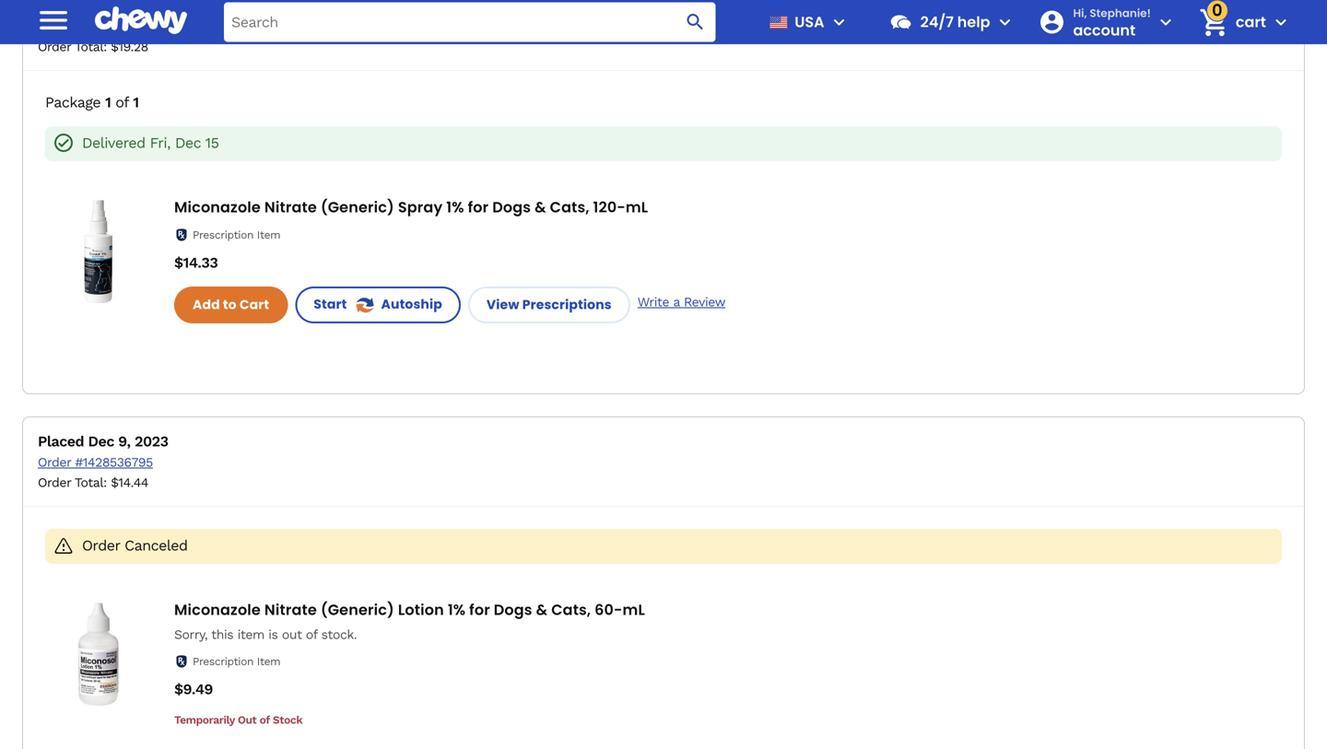 Task type: locate. For each thing, give the bounding box(es) containing it.
order
[[38, 19, 71, 34], [38, 39, 71, 54], [38, 455, 71, 470], [38, 475, 71, 491], [82, 537, 120, 555]]

cats, left 60-
[[552, 600, 591, 621]]

2 miconazole from the top
[[174, 600, 261, 621]]

item
[[238, 628, 265, 643]]

$14.33
[[174, 254, 218, 272]]

2 prescription item from the top
[[193, 656, 281, 669]]

1 vertical spatial miconazole
[[174, 600, 261, 621]]

delivered
[[82, 134, 145, 152]]

this
[[211, 628, 234, 643]]

prescription item for first prescription image from the bottom of the page
[[193, 656, 281, 669]]

0 vertical spatial miconazole
[[174, 197, 261, 218]]

0 horizontal spatial 1
[[105, 94, 111, 111]]

of right the out
[[260, 714, 270, 727]]

0 vertical spatial (generic)
[[321, 197, 395, 218]]

spray
[[398, 197, 443, 218]]

view prescriptions
[[487, 296, 612, 314]]

1 vertical spatial dogs
[[494, 600, 533, 621]]

stock.
[[321, 628, 357, 643]]

cats,
[[550, 197, 590, 218], [552, 600, 591, 621]]

prescription item up $14.33 at the left of page
[[193, 229, 281, 242]]

prescription image up $14.33 at the left of page
[[174, 228, 189, 243]]

0 horizontal spatial dec
[[88, 433, 114, 450]]

prescription up $14.33 at the left of page
[[193, 229, 254, 242]]

order inside group
[[82, 537, 120, 555]]

0 vertical spatial nitrate
[[265, 197, 317, 218]]

(generic) up stock.
[[321, 600, 395, 621]]

prescription item down this
[[193, 656, 281, 669]]

15
[[205, 134, 219, 152]]

cats, inside miconazole nitrate (generic) lotion 1% for dogs & cats, 60-ml sorry, this item is out of stock.
[[552, 600, 591, 621]]

0 vertical spatial dogs
[[493, 197, 531, 218]]

menu image right usa
[[829, 11, 851, 33]]

1% inside miconazole nitrate (generic) lotion 1% for dogs & cats, 60-ml sorry, this item is out of stock.
[[448, 600, 466, 621]]

of
[[116, 94, 129, 111], [306, 628, 317, 643], [260, 714, 270, 727]]

miconazole nitrate (generic) spray 1% for dogs & cats, 120-ml
[[174, 197, 649, 218]]

sorry,
[[174, 628, 208, 643]]

review
[[684, 295, 726, 310]]

1 nitrate from the top
[[265, 197, 317, 218]]

for right spray
[[468, 197, 489, 218]]

help menu image
[[995, 11, 1017, 33]]

dec
[[175, 134, 201, 152], [88, 433, 114, 450]]

1 vertical spatial for
[[470, 600, 490, 621]]

1 vertical spatial prescription item
[[193, 656, 281, 669]]

menu image inside usa dropdown button
[[829, 11, 851, 33]]

1 item from the top
[[257, 229, 281, 242]]

for inside miconazole nitrate (generic) lotion 1% for dogs & cats, 60-ml sorry, this item is out of stock.
[[470, 600, 490, 621]]

0 vertical spatial dec
[[175, 134, 201, 152]]

1 prescription from the top
[[193, 229, 254, 242]]

1 vertical spatial ml
[[623, 600, 645, 621]]

2 prescription from the top
[[193, 656, 254, 669]]

miconazole up this
[[174, 600, 261, 621]]

0 vertical spatial prescription item
[[193, 229, 281, 242]]

& left 60-
[[536, 600, 548, 621]]

total down 1441577459
[[75, 39, 103, 54]]

0 vertical spatial ml
[[626, 197, 649, 218]]

miconazole for miconazole nitrate (generic) spray 1% for dogs & cats, 120-ml
[[174, 197, 261, 218]]

2 prescription image from the top
[[174, 655, 189, 669]]

1 vertical spatial cats,
[[552, 600, 591, 621]]

total
[[75, 39, 103, 54], [75, 475, 103, 491]]

order total : $19.28
[[38, 39, 148, 54]]

prescription for first prescription image from the bottom of the page
[[193, 656, 254, 669]]

1 vertical spatial of
[[306, 628, 317, 643]]

of inside miconazole nitrate (generic) lotion 1% for dogs & cats, 60-ml sorry, this item is out of stock.
[[306, 628, 317, 643]]

1428536795
[[83, 455, 153, 470]]

1% right lotion at the left
[[448, 600, 466, 621]]

menu image
[[35, 2, 72, 38], [829, 11, 851, 33]]

item
[[257, 229, 281, 242], [257, 656, 281, 669]]

&
[[535, 197, 547, 218], [536, 600, 548, 621]]

(generic) inside miconazole nitrate (generic) lotion 1% for dogs & cats, 60-ml sorry, this item is out of stock.
[[321, 600, 395, 621]]

miconazole nitrate (generic) spray 1% for dogs & cats, 120-ml link
[[174, 197, 649, 218]]

1 prescription image from the top
[[174, 228, 189, 243]]

for right lotion at the left
[[470, 600, 490, 621]]

2 total from the top
[[75, 475, 103, 491]]

& left the '120-'
[[535, 197, 547, 218]]

dogs right spray
[[493, 197, 531, 218]]

hi, stephanie! account
[[1074, 5, 1152, 40]]

out
[[238, 714, 257, 727]]

2 (generic) from the top
[[321, 600, 395, 621]]

0 vertical spatial item
[[257, 229, 281, 242]]

dec left 9,
[[88, 433, 114, 450]]

2 vertical spatial of
[[260, 714, 270, 727]]

chewy support image
[[890, 10, 914, 34]]

0 vertical spatial &
[[535, 197, 547, 218]]

start
[[314, 295, 350, 313]]

miconazole up $14.33 at the left of page
[[174, 197, 261, 218]]

0 horizontal spatial of
[[116, 94, 129, 111]]

& inside miconazole nitrate (generic) lotion 1% for dogs & cats, 60-ml sorry, this item is out of stock.
[[536, 600, 548, 621]]

: down 1441577459
[[103, 39, 107, 54]]

9,
[[118, 433, 131, 450]]

of up delivered
[[116, 94, 129, 111]]

2 : from the top
[[103, 475, 107, 491]]

prescription image
[[174, 228, 189, 243], [174, 655, 189, 669]]

ml inside miconazole nitrate (generic) lotion 1% for dogs & cats, 60-ml sorry, this item is out of stock.
[[623, 600, 645, 621]]

items image
[[1198, 6, 1231, 39]]

(generic) for lotion
[[321, 600, 395, 621]]

for
[[468, 197, 489, 218], [470, 600, 490, 621]]

1 vertical spatial nitrate
[[265, 600, 317, 621]]

miconazole
[[174, 197, 261, 218], [174, 600, 261, 621]]

package
[[45, 94, 101, 111]]

1%
[[447, 197, 464, 218], [448, 600, 466, 621]]

0 vertical spatial prescription image
[[174, 228, 189, 243]]

(generic) left spray
[[321, 197, 395, 218]]

1 right package at the top of the page
[[105, 94, 111, 111]]

to
[[223, 296, 237, 314]]

total down #
[[75, 475, 103, 491]]

cart
[[1236, 12, 1267, 32]]

1% right spray
[[447, 197, 464, 218]]

delivered fri, dec 15
[[82, 134, 219, 152]]

0 vertical spatial 1%
[[447, 197, 464, 218]]

dogs right lotion at the left
[[494, 600, 533, 621]]

:
[[103, 39, 107, 54], [103, 475, 107, 491]]

dec inside group
[[175, 134, 201, 152]]

dogs
[[493, 197, 531, 218], [494, 600, 533, 621]]

menu image up order total : $19.28
[[35, 2, 72, 38]]

1
[[105, 94, 111, 111], [133, 94, 139, 111]]

: down 1428536795
[[103, 475, 107, 491]]

$19.28
[[111, 39, 148, 54]]

order canceled
[[82, 537, 188, 555]]

1 vertical spatial dec
[[88, 433, 114, 450]]

ml down order canceled group
[[623, 600, 645, 621]]

Search text field
[[224, 2, 716, 42]]

miconazole inside miconazole nitrate (generic) lotion 1% for dogs & cats, 60-ml sorry, this item is out of stock.
[[174, 600, 261, 621]]

1 vertical spatial prescription
[[193, 656, 254, 669]]

of right out
[[306, 628, 317, 643]]

item for first prescription image from the bottom of the page
[[257, 656, 281, 669]]

2 nitrate from the top
[[265, 600, 317, 621]]

ml for 120-
[[626, 197, 649, 218]]

ml for 60-
[[623, 600, 645, 621]]

1 vertical spatial (generic)
[[321, 600, 395, 621]]

miconazole nitrate (generic) lotion 1% for dogs & cats, 60-ml link
[[174, 600, 645, 621]]

nitrate inside miconazole nitrate (generic) lotion 1% for dogs & cats, 60-ml sorry, this item is out of stock.
[[265, 600, 317, 621]]

ml down delivered fri, dec 15 group
[[626, 197, 649, 218]]

item down is
[[257, 656, 281, 669]]

prescription
[[193, 229, 254, 242], [193, 656, 254, 669]]

for for lotion
[[470, 600, 490, 621]]

0 vertical spatial total
[[75, 39, 103, 54]]

prescription image down sorry,
[[174, 655, 189, 669]]

a
[[674, 295, 680, 310]]

1 horizontal spatial dec
[[175, 134, 201, 152]]

1 (generic) from the top
[[321, 197, 395, 218]]

1 vertical spatial total
[[75, 475, 103, 491]]

1 horizontal spatial 1
[[133, 94, 139, 111]]

1 vertical spatial 1%
[[448, 600, 466, 621]]

0 vertical spatial prescription
[[193, 229, 254, 242]]

1 vertical spatial &
[[536, 600, 548, 621]]

item for first prescription image from the top
[[257, 229, 281, 242]]

hi,
[[1074, 5, 1088, 21]]

1 vertical spatial :
[[103, 475, 107, 491]]

prescription item
[[193, 229, 281, 242], [193, 656, 281, 669]]

is
[[269, 628, 278, 643]]

0 vertical spatial of
[[116, 94, 129, 111]]

usa button
[[762, 0, 851, 44]]

item up cart
[[257, 229, 281, 242]]

total inside 'placed dec 9, 2023 order # 1428536795 order total : $14.44'
[[75, 475, 103, 491]]

1 miconazole from the top
[[174, 197, 261, 218]]

dec left the 15
[[175, 134, 201, 152]]

0 vertical spatial cats,
[[550, 197, 590, 218]]

account
[[1074, 20, 1136, 40]]

1 horizontal spatial of
[[260, 714, 270, 727]]

1 up delivered fri, dec 15
[[133, 94, 139, 111]]

1 vertical spatial item
[[257, 656, 281, 669]]

2 item from the top
[[257, 656, 281, 669]]

dogs inside miconazole nitrate (generic) lotion 1% for dogs & cats, 60-ml sorry, this item is out of stock.
[[494, 600, 533, 621]]

prescription down this
[[193, 656, 254, 669]]

order for order canceled
[[82, 537, 120, 555]]

1 prescription item from the top
[[193, 229, 281, 242]]

0 vertical spatial for
[[468, 197, 489, 218]]

0 vertical spatial :
[[103, 39, 107, 54]]

1 horizontal spatial menu image
[[829, 11, 851, 33]]

view prescriptions link
[[468, 287, 631, 324]]

nitrate
[[265, 197, 317, 218], [265, 600, 317, 621]]

(generic)
[[321, 197, 395, 218], [321, 600, 395, 621]]

of for 1
[[116, 94, 129, 111]]

cats, left the '120-'
[[550, 197, 590, 218]]

2 horizontal spatial of
[[306, 628, 317, 643]]

fri,
[[150, 134, 170, 152]]

add to cart button
[[174, 287, 288, 324]]

write a review
[[638, 295, 726, 310]]

ml
[[626, 197, 649, 218], [623, 600, 645, 621]]

1 vertical spatial prescription image
[[174, 655, 189, 669]]



Task type: vqa. For each thing, say whether or not it's contained in the screenshot.
them
no



Task type: describe. For each thing, give the bounding box(es) containing it.
cart
[[240, 296, 270, 314]]

success. image
[[53, 132, 75, 154]]

placed
[[38, 433, 84, 450]]

120-
[[593, 197, 626, 218]]

for for spray
[[468, 197, 489, 218]]

warning. image
[[53, 535, 75, 557]]

package 1 of 1
[[45, 94, 139, 111]]

cart menu image
[[1271, 11, 1293, 33]]

lotion
[[398, 600, 444, 621]]

write a review link
[[638, 295, 726, 310]]

2023
[[135, 433, 168, 450]]

prescription for first prescription image from the top
[[193, 229, 254, 242]]

& for 120-
[[535, 197, 547, 218]]

miconazole nitrate (generic) lotion 1% for dogs & cats, 60-ml sorry, this item is out of stock.
[[174, 600, 645, 643]]

dogs for spray
[[493, 197, 531, 218]]

submit search image
[[685, 11, 707, 33]]

stephanie!
[[1090, 5, 1152, 21]]

1441577459
[[83, 19, 149, 34]]

$9.49
[[174, 681, 213, 699]]

placed dec 9, 2023 order # 1428536795 order total : $14.44
[[38, 433, 168, 491]]

add to cart
[[193, 296, 270, 314]]

prescriptions
[[523, 296, 612, 314]]

order for order total : $19.28
[[38, 39, 71, 54]]

temporarily
[[174, 714, 235, 727]]

add
[[193, 296, 220, 314]]

canceled
[[125, 537, 188, 555]]

dec inside 'placed dec 9, 2023 order # 1428536795 order total : $14.44'
[[88, 433, 114, 450]]

usa
[[795, 12, 825, 32]]

out
[[282, 628, 302, 643]]

chewy home image
[[95, 0, 187, 41]]

$14.44
[[111, 475, 148, 491]]

cats, for 60-
[[552, 600, 591, 621]]

miconazole nitrate (generic) lotion 1% for dogs & cats, 60-ml image
[[47, 603, 150, 706]]

order canceled group
[[45, 529, 1283, 564]]

stock
[[273, 714, 303, 727]]

24/7 help
[[921, 12, 991, 32]]

temporarily out of stock
[[174, 714, 303, 727]]

nitrate for lotion
[[265, 600, 317, 621]]

autoship
[[381, 295, 443, 313]]

miconazole for miconazole nitrate (generic) lotion 1% for dogs & cats, 60-ml sorry, this item is out of stock.
[[174, 600, 261, 621]]

cats, for 120-
[[550, 197, 590, 218]]

nitrate for spray
[[265, 197, 317, 218]]

delivered fri, dec 15 group
[[45, 126, 1283, 161]]

1 total from the top
[[75, 39, 103, 54]]

help
[[958, 12, 991, 32]]

60-
[[595, 600, 623, 621]]

: inside 'placed dec 9, 2023 order # 1428536795 order total : $14.44'
[[103, 475, 107, 491]]

order for order
[[38, 19, 71, 34]]

view
[[487, 296, 520, 314]]

1% for lotion
[[448, 600, 466, 621]]

write
[[638, 295, 670, 310]]

1 1 from the left
[[105, 94, 111, 111]]

& for 60-
[[536, 600, 548, 621]]

cart link
[[1192, 0, 1267, 44]]

Product search field
[[224, 2, 716, 42]]

24/7
[[921, 12, 954, 32]]

of for stock
[[260, 714, 270, 727]]

0 horizontal spatial menu image
[[35, 2, 72, 38]]

1% for spray
[[447, 197, 464, 218]]

dogs for lotion
[[494, 600, 533, 621]]

24/7 help link
[[882, 0, 991, 44]]

miconazole nitrate (generic) spray 1% for dogs & cats, 120-ml image
[[47, 200, 150, 303]]

#
[[75, 455, 83, 470]]

account menu image
[[1155, 11, 1177, 33]]

prescription item for first prescription image from the top
[[193, 229, 281, 242]]

1 : from the top
[[103, 39, 107, 54]]

2 1 from the left
[[133, 94, 139, 111]]

(generic) for spray
[[321, 197, 395, 218]]



